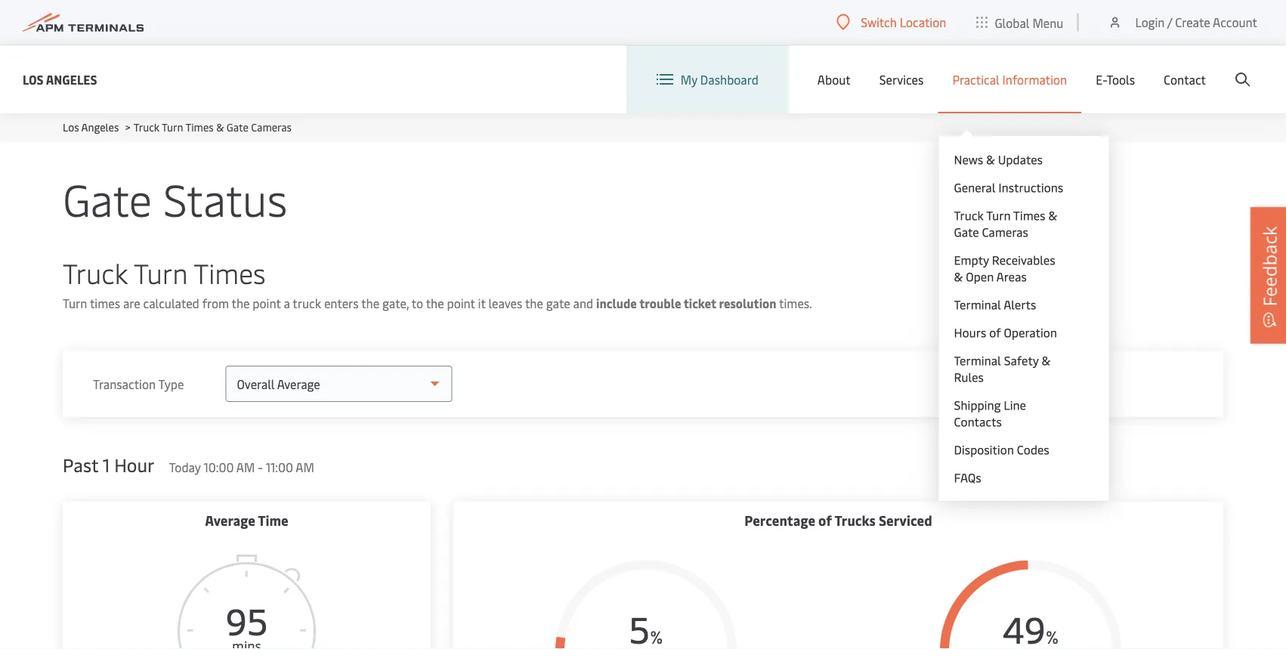 Task type: describe. For each thing, give the bounding box(es) containing it.
angeles for los angeles
[[46, 71, 97, 87]]

hour
[[114, 453, 155, 477]]

empty receivables & open areas
[[955, 252, 1056, 285]]

95
[[226, 596, 268, 645]]

from
[[202, 295, 229, 312]]

disposition
[[955, 442, 1015, 458]]

faqs link
[[955, 470, 1064, 486]]

turn inside truck turn times & gate cameras
[[987, 207, 1011, 223]]

contacts
[[955, 414, 1002, 430]]

terminal alerts
[[955, 296, 1037, 313]]

about button
[[818, 45, 851, 113]]

switch
[[861, 14, 897, 30]]

news & updates
[[955, 151, 1043, 167]]

menu
[[1033, 14, 1064, 30]]

of for operation
[[990, 324, 1001, 341]]

shipping line contacts link
[[955, 397, 1064, 430]]

transaction
[[93, 376, 156, 392]]

0 vertical spatial cameras
[[251, 120, 292, 134]]

turn up calculated
[[134, 254, 188, 291]]

create
[[1176, 14, 1211, 30]]

truck for truck turn times turn times are calculated from the point a truck enters the gate, to the point it leaves the gate and include trouble ticket resolution times.
[[63, 254, 128, 291]]

safety
[[1005, 352, 1039, 369]]

contact button
[[1164, 45, 1207, 113]]

shipping line contacts
[[955, 397, 1027, 430]]

login
[[1136, 14, 1165, 30]]

disposition codes
[[955, 442, 1050, 458]]

e-tools
[[1097, 71, 1136, 88]]

receivables
[[993, 252, 1056, 268]]

resolution
[[719, 295, 777, 312]]

times.
[[780, 295, 813, 312]]

feedback
[[1258, 226, 1282, 307]]

serviced
[[879, 511, 933, 530]]

los angeles > truck turn times & gate cameras
[[63, 120, 292, 134]]

trucks
[[835, 511, 876, 530]]

los for los angeles > truck turn times & gate cameras
[[63, 120, 79, 134]]

gate inside truck turn times & gate cameras
[[955, 224, 980, 240]]

leaves
[[489, 295, 523, 312]]

operation
[[1004, 324, 1058, 341]]

1 point from the left
[[253, 295, 281, 312]]

about
[[818, 71, 851, 88]]

past 1 hour
[[63, 453, 155, 477]]

terminal safety & rules
[[955, 352, 1051, 385]]

1 horizontal spatial truck
[[134, 120, 160, 134]]

global menu
[[995, 14, 1064, 30]]

general instructions
[[955, 179, 1064, 195]]

gate
[[547, 295, 571, 312]]

practical information button
[[953, 45, 1068, 113]]

2 point from the left
[[447, 295, 475, 312]]

type
[[158, 376, 184, 392]]

percentage of trucks serviced
[[745, 511, 933, 530]]

alerts
[[1004, 296, 1037, 313]]

my dashboard button
[[657, 45, 759, 113]]

account
[[1214, 14, 1258, 30]]

hours of operation
[[955, 324, 1058, 341]]

location
[[900, 14, 947, 30]]

services
[[880, 71, 924, 88]]

services button
[[880, 45, 924, 113]]

rules
[[955, 369, 984, 385]]

status
[[163, 168, 288, 228]]

times for truck turn times turn times are calculated from the point a truck enters the gate, to the point it leaves the gate and include trouble ticket resolution times.
[[194, 254, 266, 291]]

empty
[[955, 252, 990, 268]]

include
[[597, 295, 637, 312]]

terminal for terminal safety & rules
[[955, 352, 1002, 369]]

11:00
[[266, 459, 293, 476]]

past
[[63, 453, 98, 477]]

& right news
[[987, 151, 996, 167]]

disposition codes link
[[955, 442, 1064, 458]]

a
[[284, 295, 290, 312]]

general
[[955, 179, 996, 195]]

dashboard
[[701, 71, 759, 88]]

codes
[[1017, 442, 1050, 458]]

times for truck turn times & gate cameras
[[1014, 207, 1046, 223]]

instructions
[[999, 179, 1064, 195]]

updates
[[999, 151, 1043, 167]]

1 % from the left
[[650, 625, 663, 649]]

2 am from the left
[[296, 459, 314, 476]]

transaction type
[[93, 376, 184, 392]]

my dashboard
[[681, 71, 759, 88]]

calculated
[[143, 295, 199, 312]]

1 horizontal spatial gate
[[227, 120, 249, 134]]

areas
[[997, 268, 1027, 285]]

/
[[1168, 14, 1173, 30]]



Task type: vqa. For each thing, say whether or not it's contained in the screenshot.
Receivables
yes



Task type: locate. For each thing, give the bounding box(es) containing it.
0 horizontal spatial gate
[[63, 168, 152, 228]]

&
[[216, 120, 224, 134], [987, 151, 996, 167], [1049, 207, 1058, 223], [955, 268, 963, 285], [1042, 352, 1051, 369]]

truck inside truck turn times turn times are calculated from the point a truck enters the gate, to the point it leaves the gate and include trouble ticket resolution times.
[[63, 254, 128, 291]]

0 horizontal spatial point
[[253, 295, 281, 312]]

& inside empty receivables & open areas
[[955, 268, 963, 285]]

of left the trucks
[[819, 511, 832, 530]]

& inside terminal safety & rules
[[1042, 352, 1051, 369]]

1 horizontal spatial %
[[1047, 625, 1059, 649]]

global menu button
[[962, 0, 1079, 45]]

los for los angeles
[[23, 71, 44, 87]]

angeles
[[46, 71, 97, 87], [81, 120, 119, 134]]

truck inside truck turn times & gate cameras
[[955, 207, 984, 223]]

terminal alerts link
[[955, 296, 1064, 313]]

gate,
[[383, 295, 409, 312]]

cameras
[[251, 120, 292, 134], [983, 224, 1029, 240]]

terminal up rules
[[955, 352, 1002, 369]]

0 vertical spatial times
[[186, 120, 214, 134]]

today 10:00 am  - 11:00 am
[[169, 459, 314, 476]]

& inside truck turn times & gate cameras
[[1049, 207, 1058, 223]]

open
[[966, 268, 994, 285]]

times up the from
[[194, 254, 266, 291]]

average time
[[205, 511, 289, 530]]

1 horizontal spatial point
[[447, 295, 475, 312]]

>
[[125, 120, 131, 134]]

general instructions link
[[955, 179, 1064, 196]]

los angeles link
[[23, 70, 97, 89], [63, 120, 119, 134]]

1 vertical spatial of
[[819, 511, 832, 530]]

of for trucks
[[819, 511, 832, 530]]

e-
[[1097, 71, 1107, 88]]

1 vertical spatial angeles
[[81, 120, 119, 134]]

2 vertical spatial times
[[194, 254, 266, 291]]

contact
[[1164, 71, 1207, 88]]

1 terminal from the top
[[955, 296, 1002, 313]]

0 horizontal spatial los
[[23, 71, 44, 87]]

0 vertical spatial of
[[990, 324, 1001, 341]]

1 horizontal spatial cameras
[[983, 224, 1029, 240]]

cameras inside truck turn times & gate cameras
[[983, 224, 1029, 240]]

1 horizontal spatial of
[[990, 324, 1001, 341]]

practical information
[[953, 71, 1068, 88]]

%
[[650, 625, 663, 649], [1047, 625, 1059, 649]]

1 vertical spatial los angeles link
[[63, 120, 119, 134]]

truck up times
[[63, 254, 128, 291]]

turn down general instructions link
[[987, 207, 1011, 223]]

10:00
[[204, 459, 234, 476]]

truck down general
[[955, 207, 984, 223]]

terminal
[[955, 296, 1002, 313], [955, 352, 1002, 369]]

shipping
[[955, 397, 1001, 413]]

0 horizontal spatial am
[[237, 459, 255, 476]]

news
[[955, 151, 984, 167]]

practical
[[953, 71, 1000, 88]]

it
[[478, 295, 486, 312]]

switch location button
[[837, 14, 947, 30]]

of
[[990, 324, 1001, 341], [819, 511, 832, 530]]

0 vertical spatial angeles
[[46, 71, 97, 87]]

0 horizontal spatial of
[[819, 511, 832, 530]]

percentage
[[745, 511, 816, 530]]

0 horizontal spatial truck
[[63, 254, 128, 291]]

times down instructions
[[1014, 207, 1046, 223]]

gate up empty at the top of page
[[955, 224, 980, 240]]

2 vertical spatial truck
[[63, 254, 128, 291]]

0 horizontal spatial %
[[650, 625, 663, 649]]

point left it
[[447, 295, 475, 312]]

4 the from the left
[[525, 295, 544, 312]]

truck turn times & gate cameras link
[[955, 207, 1064, 240]]

truck right > on the left of the page
[[134, 120, 160, 134]]

2 the from the left
[[362, 295, 380, 312]]

to
[[412, 295, 423, 312]]

& up the status
[[216, 120, 224, 134]]

0 vertical spatial terminal
[[955, 296, 1002, 313]]

2 terminal from the top
[[955, 352, 1002, 369]]

login / create account link
[[1108, 0, 1258, 45]]

time
[[258, 511, 289, 530]]

3 the from the left
[[426, 295, 444, 312]]

1 vertical spatial los
[[63, 120, 79, 134]]

los angeles
[[23, 71, 97, 87]]

news & updates link
[[955, 151, 1064, 168]]

my
[[681, 71, 698, 88]]

enters
[[324, 295, 359, 312]]

angeles for los angeles > truck turn times & gate cameras
[[81, 120, 119, 134]]

terminal safety & rules link
[[955, 352, 1064, 386]]

1
[[103, 453, 110, 477]]

am right 11:00
[[296, 459, 314, 476]]

are
[[123, 295, 140, 312]]

turn right > on the left of the page
[[162, 120, 183, 134]]

2 horizontal spatial truck
[[955, 207, 984, 223]]

1 vertical spatial terminal
[[955, 352, 1002, 369]]

2 % from the left
[[1047, 625, 1059, 649]]

tools
[[1107, 71, 1136, 88]]

global
[[995, 14, 1030, 30]]

the left gate at the left top of the page
[[525, 295, 544, 312]]

of right "hours"
[[990, 324, 1001, 341]]

& right safety
[[1042, 352, 1051, 369]]

1 horizontal spatial los
[[63, 120, 79, 134]]

gate down > on the left of the page
[[63, 168, 152, 228]]

average
[[205, 511, 255, 530]]

switch location
[[861, 14, 947, 30]]

terminal inside "link"
[[955, 296, 1002, 313]]

login / create account
[[1136, 14, 1258, 30]]

information
[[1003, 71, 1068, 88]]

times inside truck turn times turn times are calculated from the point a truck enters the gate, to the point it leaves the gate and include trouble ticket resolution times.
[[194, 254, 266, 291]]

turn left times
[[63, 295, 87, 312]]

feedback button
[[1251, 207, 1287, 344]]

times right > on the left of the page
[[186, 120, 214, 134]]

times
[[90, 295, 120, 312]]

0 vertical spatial truck
[[134, 120, 160, 134]]

times
[[186, 120, 214, 134], [1014, 207, 1046, 223], [194, 254, 266, 291]]

hours of operation link
[[955, 324, 1064, 341]]

truck for truck turn times & gate cameras
[[955, 207, 984, 223]]

am left -
[[237, 459, 255, 476]]

trouble
[[640, 295, 682, 312]]

the left gate,
[[362, 295, 380, 312]]

2 horizontal spatial gate
[[955, 224, 980, 240]]

& down empty at the top of page
[[955, 268, 963, 285]]

e-tools button
[[1097, 45, 1136, 113]]

-
[[258, 459, 263, 476]]

line
[[1004, 397, 1027, 413]]

0 vertical spatial los angeles link
[[23, 70, 97, 89]]

1 am from the left
[[237, 459, 255, 476]]

1 the from the left
[[232, 295, 250, 312]]

0 horizontal spatial cameras
[[251, 120, 292, 134]]

terminal inside terminal safety & rules
[[955, 352, 1002, 369]]

truck turn times turn times are calculated from the point a truck enters the gate, to the point it leaves the gate and include trouble ticket resolution times.
[[63, 254, 813, 312]]

los
[[23, 71, 44, 87], [63, 120, 79, 134]]

1 horizontal spatial am
[[296, 459, 314, 476]]

gate status
[[63, 168, 288, 228]]

empty receivables & open areas link
[[955, 252, 1064, 285]]

1 vertical spatial cameras
[[983, 224, 1029, 240]]

the right to
[[426, 295, 444, 312]]

faqs
[[955, 470, 982, 486]]

gate
[[227, 120, 249, 134], [63, 168, 152, 228], [955, 224, 980, 240]]

gate up the status
[[227, 120, 249, 134]]

times inside truck turn times & gate cameras
[[1014, 207, 1046, 223]]

am
[[237, 459, 255, 476], [296, 459, 314, 476]]

1 vertical spatial truck
[[955, 207, 984, 223]]

& down instructions
[[1049, 207, 1058, 223]]

truck turn times & gate cameras
[[955, 207, 1058, 240]]

ticket
[[684, 295, 717, 312]]

truck
[[293, 295, 321, 312]]

1 vertical spatial times
[[1014, 207, 1046, 223]]

hours
[[955, 324, 987, 341]]

and
[[573, 295, 594, 312]]

terminal down open
[[955, 296, 1002, 313]]

point left a
[[253, 295, 281, 312]]

0 vertical spatial los
[[23, 71, 44, 87]]

the right the from
[[232, 295, 250, 312]]

today
[[169, 459, 201, 476]]

terminal for terminal alerts
[[955, 296, 1002, 313]]



